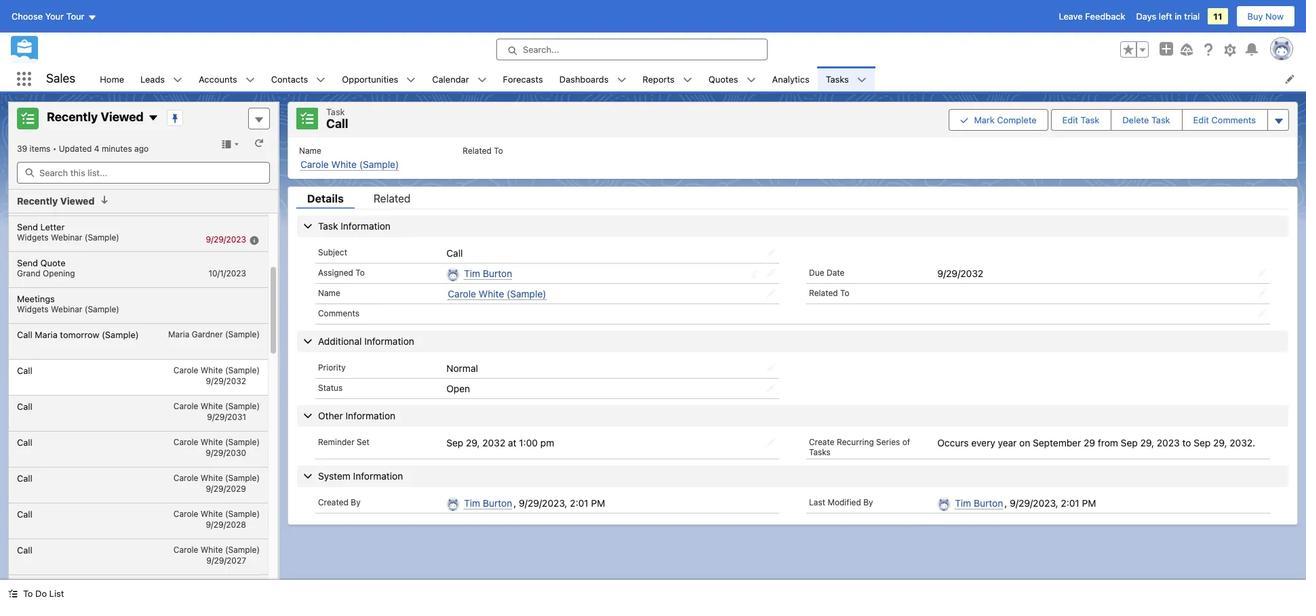 Task type: vqa. For each thing, say whether or not it's contained in the screenshot.
Updated
yes



Task type: describe. For each thing, give the bounding box(es) containing it.
updated
[[59, 144, 92, 154]]

1 widgets from the top
[[17, 232, 49, 243]]

additional information
[[318, 336, 415, 347]]

forecasts
[[503, 74, 543, 84]]

recently viewed status
[[17, 144, 59, 154]]

1 sep from the left
[[447, 438, 464, 449]]

carole white (sample) for 9/29/2029
[[174, 473, 260, 483]]

tim burton for last modified by
[[956, 498, 1004, 509]]

system information button
[[297, 466, 1289, 488]]

information for system information
[[353, 471, 403, 482]]

forecasts link
[[495, 66, 552, 92]]

trial
[[1185, 11, 1201, 22]]

mark
[[975, 115, 995, 125]]

contacts list item
[[263, 66, 334, 92]]

quotes link
[[701, 66, 747, 92]]

9/29/2028
[[206, 520, 246, 530]]

2 sep from the left
[[1121, 438, 1138, 449]]

create
[[810, 438, 835, 448]]

call for 9/29/2031
[[17, 401, 32, 412]]

choose
[[12, 11, 43, 22]]

send for send quote
[[17, 258, 38, 268]]

mark complete button
[[950, 109, 1049, 131]]

opening
[[43, 268, 75, 279]]

call for 9/29/2030
[[17, 437, 32, 448]]

2 by from the left
[[864, 498, 874, 508]]

•
[[53, 144, 57, 154]]

send letter
[[17, 222, 65, 232]]

reports
[[643, 74, 675, 84]]

widgets webinar (sample)
[[17, 232, 119, 243]]

opportunities
[[342, 74, 399, 84]]

11
[[1214, 11, 1223, 22]]

from
[[1098, 438, 1119, 449]]

grand
[[17, 268, 40, 279]]

1 horizontal spatial viewed
[[101, 110, 144, 124]]

set
[[357, 438, 370, 448]]

dashboards link
[[552, 66, 617, 92]]

tasks link
[[818, 66, 858, 92]]

webinar inside meetings widgets webinar (sample)
[[51, 304, 82, 315]]

1 vertical spatial related to
[[810, 288, 850, 298]]

information for other information
[[346, 410, 396, 422]]

sales
[[46, 71, 76, 86]]

9/29/2032 inside select an item from this list to open it. list box
[[206, 376, 246, 386]]

1 by from the left
[[351, 498, 361, 508]]

recurring
[[837, 438, 874, 448]]

edit for edit task
[[1063, 115, 1079, 125]]

list
[[49, 589, 64, 600]]

due
[[810, 268, 825, 278]]

call for 9/29/2028
[[17, 509, 32, 520]]

complete
[[998, 115, 1037, 125]]

text default image inside recently viewed|tasks|list view element
[[100, 195, 110, 205]]

list containing home
[[92, 66, 1307, 92]]

0 vertical spatial recently
[[47, 110, 98, 124]]

task inside dropdown button
[[318, 220, 338, 232]]

carole for 9/29/2030
[[174, 437, 198, 448]]

1:00
[[519, 438, 538, 449]]

search... button
[[497, 39, 768, 60]]

text default image for dashboards
[[617, 75, 627, 85]]

subject
[[318, 247, 347, 258]]

task information
[[318, 220, 391, 232]]

2 maria from the left
[[168, 329, 190, 340]]

text default image for opportunities
[[407, 75, 416, 85]]

9/29/2029
[[206, 484, 246, 494]]

1 maria from the left
[[35, 329, 58, 340]]

pm for last modified by
[[1083, 498, 1097, 509]]

other
[[318, 410, 343, 422]]

created by
[[318, 498, 361, 508]]

carole white (sample) link inside list
[[301, 158, 399, 171]]

carole white (sample) for 9/29/2032
[[174, 365, 260, 376]]

pm for created by
[[591, 498, 606, 509]]

other information
[[318, 410, 396, 422]]

home link
[[92, 66, 132, 92]]

related to inside carole white (sample) list
[[463, 146, 503, 156]]

additional
[[318, 336, 362, 347]]

text default image inside recently viewed|tasks|list view element
[[148, 113, 159, 124]]

9/29/2030
[[206, 448, 246, 458]]

9/29/2023, for created by
[[519, 498, 568, 509]]

tomorrow
[[60, 329, 99, 340]]

carole for 9/29/2031
[[174, 401, 198, 412]]

edit for edit comments
[[1194, 115, 1210, 125]]

carole for 9/29/2028
[[174, 509, 198, 519]]

text default image for quotes
[[747, 75, 756, 85]]

at
[[508, 438, 517, 449]]

recently viewed|tasks|list view element
[[8, 5, 279, 608]]

normal
[[447, 363, 478, 374]]

reminder set
[[318, 438, 370, 448]]

september
[[1033, 438, 1082, 449]]

task right "delete"
[[1152, 115, 1171, 125]]

1 webinar from the top
[[51, 232, 82, 243]]

3 29, from the left
[[1214, 438, 1228, 449]]

call maria tomorrow (sample)
[[17, 329, 139, 340]]

call for 9/29/2032
[[17, 365, 32, 376]]

2 horizontal spatial related
[[810, 288, 838, 298]]

feedback
[[1086, 11, 1126, 22]]

pm
[[541, 438, 555, 449]]

priority
[[318, 363, 346, 373]]

contacts link
[[263, 66, 316, 92]]

text default image for accounts
[[245, 75, 255, 85]]

2032
[[483, 438, 506, 449]]

occurs
[[938, 438, 969, 449]]

occurs every year on september 29 from sep 29, 2023 to sep 29, 2032.
[[938, 438, 1256, 449]]

additional information button
[[297, 331, 1289, 353]]

meetings widgets webinar (sample)
[[17, 293, 119, 315]]

task call
[[326, 107, 349, 131]]

2:01 for last modified by
[[1062, 498, 1080, 509]]

choose your tour button
[[11, 5, 97, 27]]

, for last modified by
[[1005, 498, 1008, 509]]

2 29, from the left
[[1141, 438, 1155, 449]]

delete task
[[1123, 115, 1171, 125]]

tim burton link for created by
[[464, 498, 513, 510]]

accounts list item
[[191, 66, 263, 92]]

every
[[972, 438, 996, 449]]

delete
[[1123, 115, 1150, 125]]

sep 29, 2032 at 1:00 pm
[[447, 438, 555, 449]]

do
[[35, 589, 47, 600]]

text default image for contacts
[[316, 75, 326, 85]]

ago
[[134, 144, 149, 154]]

3 sep from the left
[[1194, 438, 1211, 449]]

created
[[318, 498, 349, 508]]

details
[[307, 192, 344, 205]]

letter
[[40, 222, 65, 232]]

system information
[[318, 471, 403, 482]]

analytics
[[773, 74, 810, 84]]

name for name
[[318, 288, 341, 298]]

, 9/29/2023, 2:01 pm for last modified by
[[1005, 498, 1097, 509]]

edit comments button
[[1183, 110, 1268, 130]]

dashboards list item
[[552, 66, 635, 92]]

carole inside name carole white (sample)
[[301, 158, 329, 170]]

mark complete
[[975, 115, 1037, 125]]

now
[[1266, 11, 1285, 22]]

widgets inside meetings widgets webinar (sample)
[[17, 304, 49, 315]]

quotes list item
[[701, 66, 764, 92]]

grand opening
[[17, 268, 75, 279]]

carole for 9/29/2029
[[174, 473, 198, 483]]

open
[[447, 383, 470, 395]]

last
[[810, 498, 826, 508]]

system
[[318, 471, 351, 482]]

tim for created by
[[464, 498, 481, 509]]

tasks list item
[[818, 66, 875, 92]]



Task type: locate. For each thing, give the bounding box(es) containing it.
2 , 9/29/2023, 2:01 pm from the left
[[1005, 498, 1097, 509]]

maria left tomorrow
[[35, 329, 58, 340]]

1 vertical spatial 9/29/2032
[[206, 376, 246, 386]]

tasks up system information dropdown button
[[810, 448, 831, 458]]

2 9/29/2023, from the left
[[1010, 498, 1059, 509]]

tasks inside list item
[[826, 74, 849, 84]]

related
[[463, 146, 492, 156], [374, 192, 411, 205], [810, 288, 838, 298]]

send left the letter
[[17, 222, 38, 232]]

text default image inside opportunities list item
[[407, 75, 416, 85]]

, 9/29/2023, 2:01 pm for created by
[[514, 498, 606, 509]]

information right additional on the bottom
[[365, 336, 415, 347]]

maria left the gardner
[[168, 329, 190, 340]]

edit right delete task button
[[1194, 115, 1210, 125]]

None search field
[[17, 162, 270, 184]]

9/29/2023, down on
[[1010, 498, 1059, 509]]

tasks
[[826, 74, 849, 84], [810, 448, 831, 458]]

name for name carole white (sample)
[[299, 146, 322, 156]]

0 vertical spatial webinar
[[51, 232, 82, 243]]

0 vertical spatial group
[[1121, 41, 1149, 58]]

viewed
[[101, 110, 144, 124], [60, 195, 95, 207]]

widgets down grand
[[17, 304, 49, 315]]

0 vertical spatial related
[[463, 146, 492, 156]]

9/29/2023, for last modified by
[[1010, 498, 1059, 509]]

edit task
[[1063, 115, 1100, 125]]

sep right to
[[1194, 438, 1211, 449]]

details link
[[297, 192, 355, 209]]

2:01 for created by
[[570, 498, 589, 509]]

leave feedback
[[1060, 11, 1126, 22]]

date
[[827, 268, 845, 278]]

carole white (sample) for 9/29/2031
[[174, 401, 260, 412]]

recently up 'updated'
[[47, 110, 98, 124]]

1 horizontal spatial pm
[[1083, 498, 1097, 509]]

calendar list item
[[424, 66, 495, 92]]

viewed up the letter
[[60, 195, 95, 207]]

text default image inside accounts list item
[[245, 75, 255, 85]]

text default image inside dashboards "list item"
[[617, 75, 627, 85]]

information down related link
[[341, 220, 391, 232]]

task left "delete"
[[1081, 115, 1100, 125]]

, 9/29/2023, 2:01 pm down september
[[1005, 498, 1097, 509]]

due date
[[810, 268, 845, 278]]

carole white (sample) for 9/29/2028
[[174, 509, 260, 519]]

0 vertical spatial name
[[299, 146, 322, 156]]

text default image inside leads list item
[[173, 75, 183, 85]]

your
[[45, 11, 64, 22]]

, down at
[[514, 498, 517, 509]]

create recurring series of tasks
[[810, 438, 911, 458]]

1 horizontal spatial , 9/29/2023, 2:01 pm
[[1005, 498, 1097, 509]]

task information button
[[297, 215, 1289, 237]]

recently up send letter
[[17, 195, 58, 207]]

to inside carole white (sample) list
[[494, 146, 503, 156]]

39
[[17, 144, 27, 154]]

on
[[1020, 438, 1031, 449]]

1 2:01 from the left
[[570, 498, 589, 509]]

0 horizontal spatial pm
[[591, 498, 606, 509]]

quotes
[[709, 74, 739, 84]]

name carole white (sample)
[[299, 146, 399, 170]]

1 horizontal spatial ,
[[1005, 498, 1008, 509]]

webinar
[[51, 232, 82, 243], [51, 304, 82, 315]]

39 items • updated 4 minutes ago
[[17, 144, 149, 154]]

2032.
[[1230, 438, 1256, 449]]

0 horizontal spatial related
[[374, 192, 411, 205]]

text default image down search recently viewed list view. search field
[[100, 195, 110, 205]]

1 29, from the left
[[466, 438, 480, 449]]

text default image for leads
[[173, 75, 183, 85]]

send left quote
[[17, 258, 38, 268]]

29, left 2032. on the bottom
[[1214, 438, 1228, 449]]

1 horizontal spatial 9/29/2032
[[938, 268, 984, 279]]

0 horizontal spatial 9/29/2023,
[[519, 498, 568, 509]]

1 horizontal spatial comments
[[1212, 115, 1257, 125]]

white for 9/29/2028
[[201, 509, 223, 519]]

by right the created
[[351, 498, 361, 508]]

text default image
[[407, 75, 416, 85], [477, 75, 487, 85], [617, 75, 627, 85], [683, 75, 693, 85], [747, 75, 756, 85], [858, 75, 867, 85], [148, 113, 159, 124]]

meetings
[[17, 293, 55, 304]]

gardner
[[192, 329, 223, 340]]

year
[[999, 438, 1017, 449]]

sep right from at the right of the page
[[1121, 438, 1138, 449]]

group containing mark complete
[[950, 108, 1290, 132]]

buy now
[[1248, 11, 1285, 22]]

text default image inside the tasks list item
[[858, 75, 867, 85]]

task up name carole white (sample)
[[326, 107, 345, 117]]

send
[[17, 222, 38, 232], [17, 258, 38, 268]]

task down details link
[[318, 220, 338, 232]]

0 horizontal spatial , 9/29/2023, 2:01 pm
[[514, 498, 606, 509]]

call for 9/29/2027
[[17, 545, 32, 556]]

1 horizontal spatial related to
[[810, 288, 850, 298]]

home
[[100, 74, 124, 84]]

tim burton link for last modified by
[[956, 498, 1004, 510]]

recently viewed
[[47, 110, 144, 124], [17, 195, 95, 207]]

1 edit from the left
[[1063, 115, 1079, 125]]

name down assigned
[[318, 288, 341, 298]]

white inside name carole white (sample)
[[332, 158, 357, 170]]

1 send from the top
[[17, 222, 38, 232]]

1 vertical spatial webinar
[[51, 304, 82, 315]]

reports list item
[[635, 66, 701, 92]]

carole for 9/29/2027
[[174, 545, 198, 555]]

Search Recently Viewed list view. search field
[[17, 162, 270, 184]]

carole for 9/29/2032
[[174, 365, 198, 376]]

0 vertical spatial 9/29/2032
[[938, 268, 984, 279]]

text default image left do
[[8, 590, 18, 599]]

0 horizontal spatial maria
[[35, 329, 58, 340]]

widgets up "send quote"
[[17, 232, 49, 243]]

1 vertical spatial group
[[950, 108, 1290, 132]]

0 vertical spatial viewed
[[101, 110, 144, 124]]

buy
[[1248, 11, 1264, 22]]

by
[[351, 498, 361, 508], [864, 498, 874, 508]]

0 vertical spatial comments
[[1212, 115, 1257, 125]]

2 edit from the left
[[1194, 115, 1210, 125]]

9/29/2027
[[206, 556, 246, 566]]

sep left 2032
[[447, 438, 464, 449]]

9/29/2032
[[938, 268, 984, 279], [206, 376, 246, 386]]

information inside additional information dropdown button
[[365, 336, 415, 347]]

carole white (sample) list
[[288, 137, 1298, 179]]

leads link
[[132, 66, 173, 92]]

2:01
[[570, 498, 589, 509], [1062, 498, 1080, 509]]

, down year
[[1005, 498, 1008, 509]]

29, left 2032
[[466, 438, 480, 449]]

tasks right analytics
[[826, 74, 849, 84]]

in
[[1175, 11, 1183, 22]]

minutes
[[102, 144, 132, 154]]

2 vertical spatial related
[[810, 288, 838, 298]]

information inside task information dropdown button
[[341, 220, 391, 232]]

widgets
[[17, 232, 49, 243], [17, 304, 49, 315]]

0 vertical spatial tasks
[[826, 74, 849, 84]]

white for 9/29/2032
[[201, 365, 223, 376]]

send for send letter
[[17, 222, 38, 232]]

0 horizontal spatial related to
[[463, 146, 503, 156]]

(sample) inside name carole white (sample)
[[360, 158, 399, 170]]

leads list item
[[132, 66, 191, 92]]

1 horizontal spatial sep
[[1121, 438, 1138, 449]]

task inside task call
[[326, 107, 345, 117]]

information for additional information
[[365, 336, 415, 347]]

2 , from the left
[[1005, 498, 1008, 509]]

, 9/29/2023, 2:01 pm down pm
[[514, 498, 606, 509]]

other information button
[[297, 406, 1289, 427]]

9/29/2031
[[207, 412, 246, 422]]

1 horizontal spatial 29,
[[1141, 438, 1155, 449]]

group
[[1121, 41, 1149, 58], [950, 108, 1290, 132]]

text default image inside calendar list item
[[477, 75, 487, 85]]

1 vertical spatial comments
[[318, 309, 360, 319]]

1 , from the left
[[514, 498, 517, 509]]

edit
[[1063, 115, 1079, 125], [1194, 115, 1210, 125]]

text default image inside quotes list item
[[747, 75, 756, 85]]

0 horizontal spatial viewed
[[60, 195, 95, 207]]

burton for created by
[[483, 498, 513, 509]]

send quote
[[17, 258, 66, 268]]

list
[[92, 66, 1307, 92]]

recently viewed up 4
[[47, 110, 144, 124]]

1 vertical spatial tasks
[[810, 448, 831, 458]]

white for 9/29/2027
[[201, 545, 223, 555]]

text default image for calendar
[[477, 75, 487, 85]]

to inside button
[[23, 589, 33, 600]]

opportunities list item
[[334, 66, 424, 92]]

reminder
[[318, 438, 355, 448]]

by right modified on the bottom of page
[[864, 498, 874, 508]]

carole white (sample) for 9/29/2030
[[174, 437, 260, 448]]

1 9/29/2023, from the left
[[519, 498, 568, 509]]

leave
[[1060, 11, 1083, 22]]

1 pm from the left
[[591, 498, 606, 509]]

0 horizontal spatial sep
[[447, 438, 464, 449]]

2 pm from the left
[[1083, 498, 1097, 509]]

2 2:01 from the left
[[1062, 498, 1080, 509]]

0 vertical spatial related to
[[463, 146, 503, 156]]

call for 9/29/2029
[[17, 473, 32, 484]]

assigned
[[318, 268, 353, 278]]

0 horizontal spatial ,
[[514, 498, 517, 509]]

name up 'details'
[[299, 146, 322, 156]]

29, left the 2023
[[1141, 438, 1155, 449]]

2 webinar from the top
[[51, 304, 82, 315]]

0 horizontal spatial carole white (sample) link
[[301, 158, 399, 171]]

1 vertical spatial name
[[318, 288, 341, 298]]

text default image
[[173, 75, 183, 85], [245, 75, 255, 85], [316, 75, 326, 85], [100, 195, 110, 205], [8, 590, 18, 599]]

, for created by
[[514, 498, 517, 509]]

name inside name carole white (sample)
[[299, 146, 322, 156]]

2023
[[1157, 438, 1180, 449]]

related inside carole white (sample) list
[[463, 146, 492, 156]]

to do list
[[23, 589, 64, 600]]

9/29/2023,
[[519, 498, 568, 509], [1010, 498, 1059, 509]]

1 horizontal spatial maria
[[168, 329, 190, 340]]

white for 9/29/2030
[[201, 437, 223, 448]]

1 vertical spatial related
[[374, 192, 411, 205]]

text default image for reports
[[683, 75, 693, 85]]

tour
[[66, 11, 84, 22]]

2 horizontal spatial sep
[[1194, 438, 1211, 449]]

reports link
[[635, 66, 683, 92]]

items
[[30, 144, 50, 154]]

days
[[1137, 11, 1157, 22]]

related to
[[463, 146, 503, 156], [810, 288, 850, 298]]

calendar
[[432, 74, 469, 84]]

1 vertical spatial widgets
[[17, 304, 49, 315]]

information for task information
[[341, 220, 391, 232]]

information inside other information dropdown button
[[346, 410, 396, 422]]

carole white (sample)
[[448, 288, 547, 300], [174, 365, 260, 376], [174, 401, 260, 412], [174, 437, 260, 448], [174, 473, 260, 483], [174, 509, 260, 519], [174, 545, 260, 555]]

1 vertical spatial send
[[17, 258, 38, 268]]

select an item from this list to open it. list box
[[9, 5, 268, 608]]

1 horizontal spatial 2:01
[[1062, 498, 1080, 509]]

0 horizontal spatial edit
[[1063, 115, 1079, 125]]

(sample)
[[360, 158, 399, 170], [85, 232, 119, 243], [507, 288, 547, 300], [85, 304, 119, 315], [102, 329, 139, 340], [225, 329, 260, 340], [225, 365, 260, 376], [225, 401, 260, 412], [225, 437, 260, 448], [225, 473, 260, 483], [225, 509, 260, 519], [225, 545, 260, 555]]

calendar link
[[424, 66, 477, 92]]

4
[[94, 144, 99, 154]]

information down set
[[353, 471, 403, 482]]

0 vertical spatial send
[[17, 222, 38, 232]]

1 horizontal spatial carole white (sample) link
[[448, 288, 547, 300]]

(sample) inside meetings widgets webinar (sample)
[[85, 304, 119, 315]]

0 horizontal spatial by
[[351, 498, 361, 508]]

1 vertical spatial recently
[[17, 195, 58, 207]]

29
[[1084, 438, 1096, 449]]

0 vertical spatial recently viewed
[[47, 110, 144, 124]]

edit right 'complete'
[[1063, 115, 1079, 125]]

2 widgets from the top
[[17, 304, 49, 315]]

carole white (sample) for 9/29/2027
[[174, 545, 260, 555]]

burton
[[483, 268, 513, 279], [483, 498, 513, 509], [974, 498, 1004, 509]]

1 vertical spatial recently viewed
[[17, 195, 95, 207]]

1 horizontal spatial edit
[[1194, 115, 1210, 125]]

1 vertical spatial carole white (sample) link
[[448, 288, 547, 300]]

status
[[318, 383, 343, 393]]

leads
[[140, 74, 165, 84]]

2 horizontal spatial 29,
[[1214, 438, 1228, 449]]

carole white (sample) link
[[301, 158, 399, 171], [448, 288, 547, 300]]

text default image inside reports list item
[[683, 75, 693, 85]]

tim for last modified by
[[956, 498, 972, 509]]

viewed up minutes
[[101, 110, 144, 124]]

white for 9/29/2031
[[201, 401, 223, 412]]

0 horizontal spatial comments
[[318, 309, 360, 319]]

0 vertical spatial carole white (sample) link
[[301, 158, 399, 171]]

1 horizontal spatial related
[[463, 146, 492, 156]]

1 horizontal spatial 9/29/2023,
[[1010, 498, 1059, 509]]

1 vertical spatial viewed
[[60, 195, 95, 207]]

1 , 9/29/2023, 2:01 pm from the left
[[514, 498, 606, 509]]

text default image for tasks
[[858, 75, 867, 85]]

sep
[[447, 438, 464, 449], [1121, 438, 1138, 449], [1194, 438, 1211, 449]]

2 send from the top
[[17, 258, 38, 268]]

comments inside button
[[1212, 115, 1257, 125]]

text default image inside to do list button
[[8, 590, 18, 599]]

information inside system information dropdown button
[[353, 471, 403, 482]]

webinar up quote
[[51, 232, 82, 243]]

0 horizontal spatial 9/29/2032
[[206, 376, 246, 386]]

9/29/2023, down pm
[[519, 498, 568, 509]]

tim burton for created by
[[464, 498, 513, 509]]

information up set
[[346, 410, 396, 422]]

related link
[[363, 192, 422, 209]]

days left in trial
[[1137, 11, 1201, 22]]

white for 9/29/2029
[[201, 473, 223, 483]]

webinar up 'call maria tomorrow (sample)'
[[51, 304, 82, 315]]

text default image right leads
[[173, 75, 183, 85]]

text default image right accounts
[[245, 75, 255, 85]]

0 vertical spatial widgets
[[17, 232, 49, 243]]

left
[[1160, 11, 1173, 22]]

text default image right contacts
[[316, 75, 326, 85]]

text default image inside contacts list item
[[316, 75, 326, 85]]

comments
[[1212, 115, 1257, 125], [318, 309, 360, 319]]

edit comments
[[1194, 115, 1257, 125]]

0 horizontal spatial 2:01
[[570, 498, 589, 509]]

edit task button
[[1052, 110, 1111, 130]]

recently viewed up the letter
[[17, 195, 95, 207]]

burton for last modified by
[[974, 498, 1004, 509]]

0 horizontal spatial 29,
[[466, 438, 480, 449]]

1 horizontal spatial by
[[864, 498, 874, 508]]

contacts
[[271, 74, 308, 84]]

tasks inside create recurring series of tasks
[[810, 448, 831, 458]]



